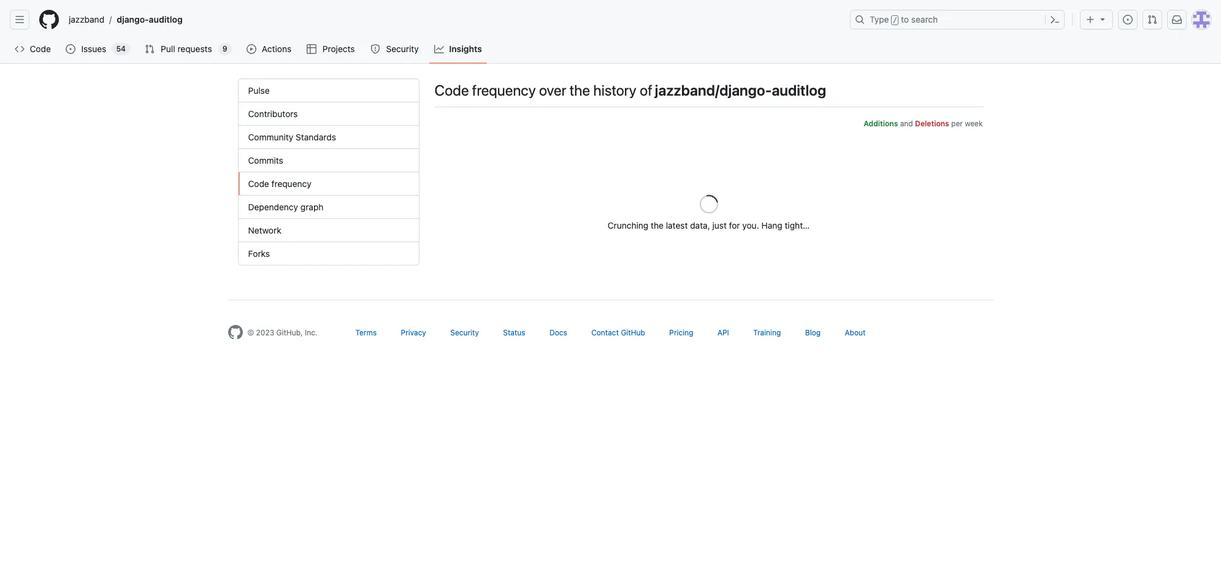Task type: describe. For each thing, give the bounding box(es) containing it.
over
[[539, 82, 567, 99]]

week
[[965, 119, 983, 128]]

1 vertical spatial security link
[[450, 328, 479, 337]]

frequency for code frequency
[[272, 179, 312, 189]]

actions link
[[242, 40, 297, 58]]

auditlog inside jazzband / django-auditlog
[[149, 14, 183, 25]]

command palette image
[[1050, 15, 1060, 25]]

insights element
[[238, 79, 419, 266]]

©
[[248, 328, 254, 337]]

dependency graph
[[248, 202, 324, 212]]

issue opened image
[[66, 44, 76, 54]]

shield image
[[371, 44, 380, 54]]

blog link
[[805, 328, 821, 337]]

pulse link
[[238, 79, 419, 102]]

1 vertical spatial auditlog
[[772, 82, 826, 99]]

code for code frequency over the history of jazzband/django-auditlog
[[435, 82, 469, 99]]

git pull request image for issue opened icon
[[1148, 15, 1158, 25]]

search
[[912, 14, 938, 25]]

insights link
[[430, 40, 487, 58]]

triangle down image
[[1098, 14, 1108, 24]]

frequency for code frequency over the history of jazzband/django-auditlog
[[472, 82, 536, 99]]

type / to search
[[870, 14, 938, 25]]

0 vertical spatial homepage image
[[39, 10, 59, 29]]

9
[[223, 44, 227, 53]]

git pull request image for issue opened image
[[145, 44, 155, 54]]

list containing jazzband
[[64, 10, 843, 29]]

api
[[718, 328, 729, 337]]

plus image
[[1086, 15, 1096, 25]]

0 horizontal spatial security
[[386, 44, 419, 54]]

status link
[[503, 328, 526, 337]]

© 2023 github, inc.
[[248, 328, 317, 337]]

graph
[[301, 202, 324, 212]]

latest
[[666, 220, 688, 231]]

jazzband
[[69, 14, 104, 25]]

docs
[[550, 328, 567, 337]]

code frequency
[[248, 179, 312, 189]]

pull
[[161, 44, 175, 54]]

1 horizontal spatial homepage image
[[228, 325, 243, 340]]

privacy link
[[401, 328, 426, 337]]

code for code
[[30, 44, 51, 54]]

api link
[[718, 328, 729, 337]]

code for code frequency
[[248, 179, 269, 189]]

contact
[[592, 328, 619, 337]]

of
[[640, 82, 653, 99]]

you.
[[743, 220, 759, 231]]

dependency graph link
[[238, 196, 419, 219]]

table image
[[307, 44, 317, 54]]

contact github link
[[592, 328, 645, 337]]

graph image
[[435, 44, 444, 54]]

commits link
[[238, 149, 419, 172]]

just
[[713, 220, 727, 231]]

data,
[[690, 220, 710, 231]]

inc.
[[305, 328, 317, 337]]

tight…
[[785, 220, 810, 231]]

contributors
[[248, 109, 298, 119]]

training
[[754, 328, 781, 337]]

per
[[952, 119, 963, 128]]

0 vertical spatial the
[[570, 82, 590, 99]]

standards
[[296, 132, 336, 142]]

54
[[116, 44, 126, 53]]

github
[[621, 328, 645, 337]]

forks
[[248, 248, 270, 259]]

0 horizontal spatial security link
[[366, 40, 425, 58]]



Task type: locate. For each thing, give the bounding box(es) containing it.
forks link
[[238, 242, 419, 265]]

docs link
[[550, 328, 567, 337]]

code link
[[10, 40, 56, 58]]

0 horizontal spatial code
[[30, 44, 51, 54]]

frequency left "over"
[[472, 82, 536, 99]]

dependency
[[248, 202, 298, 212]]

code inside code link
[[30, 44, 51, 54]]

additions and deletions per week
[[864, 119, 983, 128]]

about
[[845, 328, 866, 337]]

status
[[503, 328, 526, 337]]

0 vertical spatial git pull request image
[[1148, 15, 1158, 25]]

training link
[[754, 328, 781, 337]]

and
[[900, 119, 913, 128]]

1 vertical spatial security
[[450, 328, 479, 337]]

about link
[[845, 328, 866, 337]]

/ left to at the right top of page
[[893, 16, 898, 25]]

0 horizontal spatial frequency
[[272, 179, 312, 189]]

1 horizontal spatial security
[[450, 328, 479, 337]]

contributors link
[[238, 102, 419, 126]]

git pull request image left pull
[[145, 44, 155, 54]]

blog
[[805, 328, 821, 337]]

homepage image
[[39, 10, 59, 29], [228, 325, 243, 340]]

history
[[594, 82, 637, 99]]

type
[[870, 14, 889, 25]]

projects
[[323, 44, 355, 54]]

additions
[[864, 119, 898, 128]]

homepage image left ©
[[228, 325, 243, 340]]

privacy
[[401, 328, 426, 337]]

0 vertical spatial code
[[30, 44, 51, 54]]

network
[[248, 225, 281, 236]]

/ inside jazzband / django-auditlog
[[109, 14, 112, 25]]

django-
[[117, 14, 149, 25]]

security link left graph icon
[[366, 40, 425, 58]]

jazzband / django-auditlog
[[69, 14, 183, 25]]

community standards
[[248, 132, 336, 142]]

django-auditlog link
[[112, 10, 188, 29]]

actions
[[262, 44, 292, 54]]

commits
[[248, 155, 283, 166]]

list
[[64, 10, 843, 29]]

1 vertical spatial git pull request image
[[145, 44, 155, 54]]

for
[[729, 220, 740, 231]]

code frequency over the history of jazzband/django-auditlog
[[435, 82, 826, 99]]

the left 'latest'
[[651, 220, 664, 231]]

git pull request image left notifications icon
[[1148, 15, 1158, 25]]

code frequency link
[[238, 172, 419, 196]]

1 vertical spatial homepage image
[[228, 325, 243, 340]]

projects link
[[302, 40, 361, 58]]

community standards link
[[238, 126, 419, 149]]

jazzband/django-
[[655, 82, 772, 99]]

security left the status
[[450, 328, 479, 337]]

requests
[[178, 44, 212, 54]]

1 vertical spatial frequency
[[272, 179, 312, 189]]

security
[[386, 44, 419, 54], [450, 328, 479, 337]]

frequency inside the 'insights' element
[[272, 179, 312, 189]]

0 horizontal spatial the
[[570, 82, 590, 99]]

1 horizontal spatial security link
[[450, 328, 479, 337]]

/ for jazzband
[[109, 14, 112, 25]]

hang
[[762, 220, 783, 231]]

1 vertical spatial the
[[651, 220, 664, 231]]

the
[[570, 82, 590, 99], [651, 220, 664, 231]]

1 horizontal spatial frequency
[[472, 82, 536, 99]]

crunching
[[608, 220, 649, 231]]

code inside code frequency link
[[248, 179, 269, 189]]

code image
[[15, 44, 25, 54]]

pricing link
[[670, 328, 694, 337]]

2 horizontal spatial code
[[435, 82, 469, 99]]

github,
[[276, 328, 303, 337]]

security link left the status
[[450, 328, 479, 337]]

code
[[30, 44, 51, 54], [435, 82, 469, 99], [248, 179, 269, 189]]

/ left django-
[[109, 14, 112, 25]]

frequency up the dependency graph
[[272, 179, 312, 189]]

1 vertical spatial code
[[435, 82, 469, 99]]

0 vertical spatial auditlog
[[149, 14, 183, 25]]

security link
[[366, 40, 425, 58], [450, 328, 479, 337]]

the right "over"
[[570, 82, 590, 99]]

notifications image
[[1172, 15, 1182, 25]]

0 vertical spatial security link
[[366, 40, 425, 58]]

crunching the latest data, just for you. hang tight…
[[608, 220, 810, 231]]

terms
[[356, 328, 377, 337]]

pricing
[[670, 328, 694, 337]]

2023
[[256, 328, 274, 337]]

1 horizontal spatial auditlog
[[772, 82, 826, 99]]

1 horizontal spatial git pull request image
[[1148, 15, 1158, 25]]

0 horizontal spatial homepage image
[[39, 10, 59, 29]]

play image
[[246, 44, 256, 54]]

code down commits
[[248, 179, 269, 189]]

git pull request image
[[1148, 15, 1158, 25], [145, 44, 155, 54]]

0 horizontal spatial /
[[109, 14, 112, 25]]

0 horizontal spatial auditlog
[[149, 14, 183, 25]]

code right code image
[[30, 44, 51, 54]]

contact github
[[592, 328, 645, 337]]

frequency
[[472, 82, 536, 99], [272, 179, 312, 189]]

1 horizontal spatial code
[[248, 179, 269, 189]]

/ inside "type / to search"
[[893, 16, 898, 25]]

pull requests
[[161, 44, 212, 54]]

issue opened image
[[1123, 15, 1133, 25]]

/ for type
[[893, 16, 898, 25]]

community
[[248, 132, 293, 142]]

security right shield icon
[[386, 44, 419, 54]]

insights
[[449, 44, 482, 54]]

0 horizontal spatial git pull request image
[[145, 44, 155, 54]]

network link
[[238, 219, 419, 242]]

1 horizontal spatial the
[[651, 220, 664, 231]]

0 vertical spatial frequency
[[472, 82, 536, 99]]

to
[[901, 14, 909, 25]]

auditlog
[[149, 14, 183, 25], [772, 82, 826, 99]]

pulse
[[248, 85, 270, 96]]

2 vertical spatial code
[[248, 179, 269, 189]]

1 horizontal spatial /
[[893, 16, 898, 25]]

terms link
[[356, 328, 377, 337]]

homepage image up code link
[[39, 10, 59, 29]]

jazzband link
[[64, 10, 109, 29]]

code down insights link
[[435, 82, 469, 99]]

issues
[[81, 44, 106, 54]]

deletions
[[915, 119, 950, 128]]

0 vertical spatial security
[[386, 44, 419, 54]]

/
[[109, 14, 112, 25], [893, 16, 898, 25]]



Task type: vqa. For each thing, say whether or not it's contained in the screenshot.
Filter notifications text box
no



